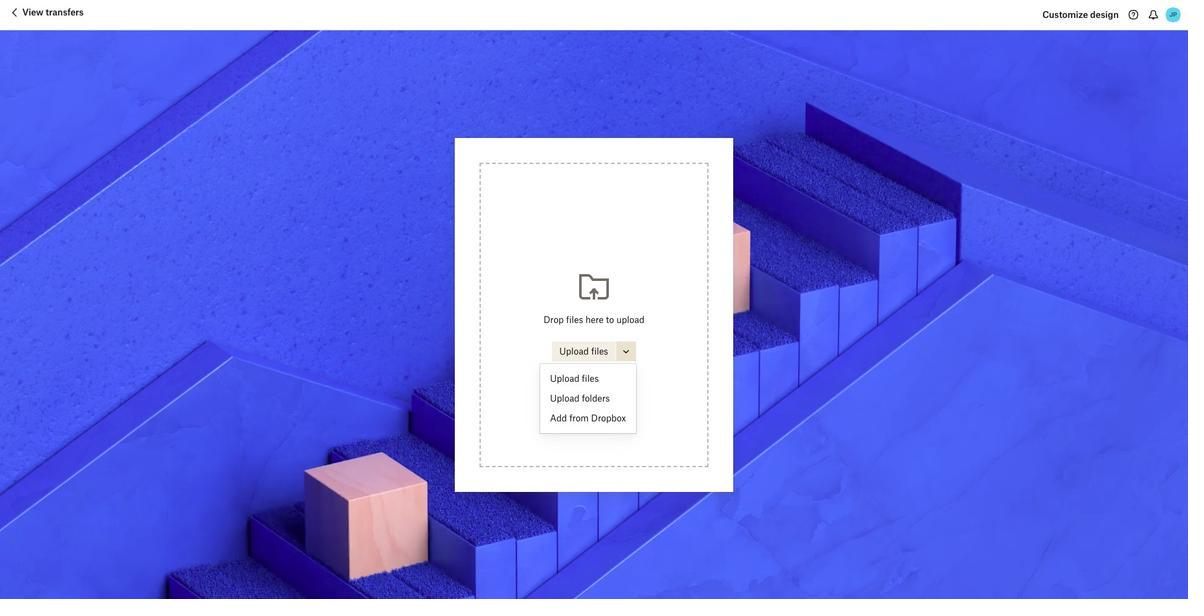 Task type: locate. For each thing, give the bounding box(es) containing it.
1 vertical spatial upload files
[[550, 373, 599, 384]]

upload
[[560, 346, 589, 356], [550, 373, 580, 384], [550, 393, 580, 404]]

folders
[[582, 393, 610, 404]]

1 vertical spatial files
[[582, 373, 599, 384]]

upload files
[[560, 346, 609, 356], [550, 373, 599, 384]]

add from dropbox
[[550, 413, 626, 424]]

0 vertical spatial upload files
[[560, 346, 609, 356]]

upload folders
[[550, 393, 610, 404]]

menu
[[541, 364, 636, 433]]

upload files button
[[552, 341, 616, 361]]

2 vertical spatial upload
[[550, 393, 580, 404]]

0 vertical spatial files
[[592, 346, 609, 356]]

upload inside button
[[560, 346, 589, 356]]

from
[[570, 413, 589, 424]]

0 vertical spatial upload
[[560, 346, 589, 356]]

files inside "menu"
[[582, 373, 599, 384]]

files
[[592, 346, 609, 356], [582, 373, 599, 384]]



Task type: describe. For each thing, give the bounding box(es) containing it.
add
[[550, 413, 567, 424]]

upload files group
[[552, 341, 636, 361]]

files inside upload files button
[[592, 346, 609, 356]]

menu containing upload files
[[541, 364, 636, 433]]

upload files inside "menu"
[[550, 373, 599, 384]]

dropbox
[[592, 413, 626, 424]]

upload files inside button
[[560, 346, 609, 356]]

1 vertical spatial upload
[[550, 373, 580, 384]]



Task type: vqa. For each thing, say whether or not it's contained in the screenshot.
top All files Link
no



